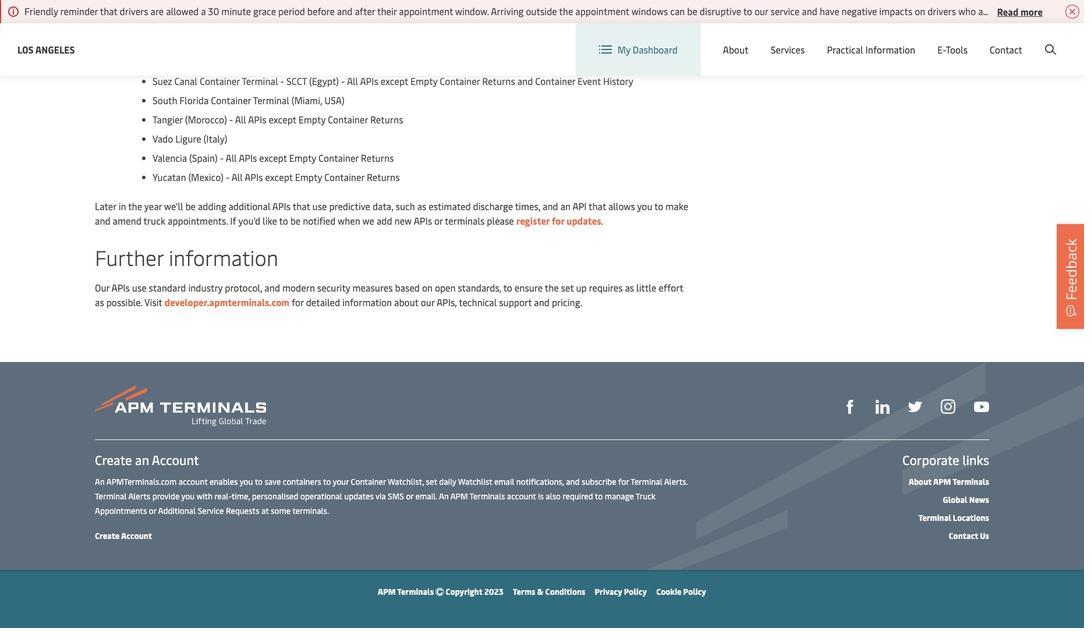 Task type: locate. For each thing, give the bounding box(es) containing it.
updates left via
[[344, 491, 374, 502]]

on
[[915, 5, 925, 17], [1004, 5, 1015, 17], [422, 281, 433, 294]]

0 vertical spatial information
[[169, 243, 278, 272]]

an left api
[[561, 200, 571, 213]]

operational
[[300, 491, 342, 502]]

0 vertical spatial global
[[860, 34, 887, 47]]

you right allows
[[637, 200, 652, 213]]

0 horizontal spatial updates
[[344, 491, 374, 502]]

(miami,
[[292, 94, 322, 107]]

developer.apmterminals.com for detailed information about our apis, technical support and pricing.
[[165, 296, 582, 309]]

- left 'scct' in the left top of the page
[[280, 75, 284, 88]]

apis down south florida container terminal (miami, usa)
[[248, 113, 266, 126]]

1 horizontal spatial for
[[552, 214, 565, 227]]

be up appointments.
[[185, 200, 196, 213]]

2 horizontal spatial as
[[625, 281, 634, 294]]

0 horizontal spatial apm
[[378, 587, 396, 598]]

0 horizontal spatial set
[[426, 477, 437, 488]]

0 horizontal spatial account
[[179, 477, 208, 488]]

create account
[[95, 531, 152, 542]]

1 vertical spatial terminals
[[470, 491, 505, 502]]

2 policy from the left
[[683, 587, 706, 598]]

1 horizontal spatial the
[[545, 281, 559, 294]]

our left service
[[755, 5, 768, 17]]

who
[[958, 5, 976, 17]]

1 horizontal spatial contact
[[990, 43, 1022, 56]]

global news link
[[943, 495, 989, 506]]

1 vertical spatial or
[[406, 491, 414, 502]]

an down daily
[[439, 491, 449, 502]]

usa)
[[325, 94, 344, 107]]

1 vertical spatial global
[[943, 495, 968, 506]]

as inside later in the year we'll be adding additional apis that use predictive data, such as estimated discharge times, and an api that allows you to make and amend truck appointments. if you'd like to be notified when we add new apis or terminals please
[[417, 200, 426, 213]]

account down 'appointments'
[[121, 531, 152, 542]]

terminal up 'appointments'
[[95, 491, 127, 502]]

real-
[[215, 491, 232, 502]]

drivers left who in the top right of the page
[[928, 5, 956, 17]]

youtube image
[[974, 402, 989, 412]]

for for developer.apmterminals.com
[[292, 296, 304, 309]]

register
[[516, 214, 550, 227]]

the right outside
[[559, 5, 573, 17]]

1 vertical spatial about
[[909, 477, 932, 488]]

1 horizontal spatial all
[[235, 113, 246, 126]]

1 vertical spatial for
[[292, 296, 304, 309]]

- right (egypt)
[[341, 75, 345, 88]]

to left save
[[255, 477, 263, 488]]

terminal up south florida container terminal (miami, usa)
[[242, 75, 278, 88]]

0 horizontal spatial be
[[185, 200, 196, 213]]

2 vertical spatial for
[[618, 477, 629, 488]]

0 vertical spatial for
[[552, 214, 565, 227]]

enquiry
[[350, 17, 382, 30]]

global
[[860, 34, 887, 47], [943, 495, 968, 506]]

as left little
[[625, 281, 634, 294]]

ⓒ
[[436, 587, 444, 598]]

information up "industry"
[[169, 243, 278, 272]]

you inside later in the year we'll be adding additional apis that use predictive data, such as estimated discharge times, and an api that allows you to make and amend truck appointments. if you'd like to be notified when we add new apis or terminals please
[[637, 200, 652, 213]]

corporate
[[903, 451, 960, 469]]

2 vertical spatial apm
[[378, 587, 396, 598]]

appointment up "my"
[[575, 5, 629, 17]]

apmt footer logo image
[[95, 386, 266, 426]]

0 vertical spatial as
[[417, 200, 426, 213]]

facebook image
[[843, 400, 857, 414]]

2 horizontal spatial or
[[434, 214, 443, 227]]

apm inside 'an apmterminals.com account enables you to save containers to your container watchlist, set daily watchlist email notifications, and subscribe for terminal alerts. terminal alerts provide you with real-time, personalised operational updates via sms or email. an apm terminals account is also required to manage truck appointments or additional service requests at some terminals.'
[[450, 491, 468, 502]]

2 horizontal spatial on
[[1004, 5, 1015, 17]]

or down alerts
[[149, 506, 156, 517]]

2 vertical spatial account
[[121, 531, 152, 542]]

an
[[561, 200, 571, 213], [135, 451, 149, 469]]

be
[[687, 5, 697, 17], [185, 200, 196, 213], [290, 214, 301, 227]]

policy for cookie policy
[[683, 587, 706, 598]]

1 vertical spatial account
[[507, 491, 536, 502]]

0 horizontal spatial terminals
[[397, 587, 434, 598]]

set up email.
[[426, 477, 437, 488]]

all right 30
[[220, 17, 232, 30]]

friendly reminder that drivers are allowed a 30 minute grace period before and after their appointment window. arriving outside the appointment windows can be disruptive to our service and have negative impacts on drivers who arrive on time. drivers tha
[[24, 5, 1084, 17]]

0 horizontal spatial or
[[149, 506, 156, 517]]

0 vertical spatial about
[[723, 43, 749, 56]]

email
[[494, 477, 514, 488]]

valencia (spain) - all apis except empty container returns
[[153, 152, 394, 164]]

all right (egypt)
[[347, 75, 358, 88]]

apis
[[234, 17, 252, 30], [360, 75, 378, 88], [248, 113, 266, 126], [239, 152, 257, 164], [245, 171, 263, 184], [414, 214, 432, 227], [112, 281, 130, 294]]

south
[[153, 94, 177, 107]]

1 vertical spatial apm
[[450, 491, 468, 502]]

for right "register"
[[552, 214, 565, 227]]

terminals down watchlist
[[470, 491, 505, 502]]

create down 'appointments'
[[95, 531, 120, 542]]

switch location
[[757, 34, 822, 47]]

login / create account
[[968, 34, 1062, 47]]

1 horizontal spatial or
[[406, 491, 414, 502]]

disruptive
[[700, 5, 741, 17]]

be right can
[[687, 5, 697, 17]]

cookie
[[656, 587, 682, 598]]

30
[[208, 5, 219, 17]]

dashboard
[[633, 43, 678, 56]]

make
[[666, 200, 688, 213]]

container
[[200, 75, 240, 88], [440, 75, 480, 88], [535, 75, 575, 88], [211, 94, 251, 107], [328, 113, 368, 126], [319, 152, 359, 164], [324, 171, 365, 184], [351, 477, 386, 488]]

account up the with
[[179, 477, 208, 488]]

an
[[95, 477, 105, 488], [439, 491, 449, 502]]

2 horizontal spatial terminals
[[953, 477, 989, 488]]

1 horizontal spatial set
[[561, 281, 574, 294]]

booking
[[314, 17, 348, 30]]

0 vertical spatial updates
[[567, 214, 601, 227]]

account
[[1028, 34, 1062, 47], [152, 451, 199, 469], [121, 531, 152, 542]]

on left "open"
[[422, 281, 433, 294]]

the up pricing.
[[545, 281, 559, 294]]

as down our at the top left of page
[[95, 296, 104, 309]]

the
[[559, 5, 573, 17], [128, 200, 142, 213], [545, 281, 559, 294]]

email.
[[416, 491, 437, 502]]

use up visit
[[132, 281, 147, 294]]

terminals up global news
[[953, 477, 989, 488]]

as
[[417, 200, 426, 213], [625, 281, 634, 294], [95, 296, 104, 309]]

policy right privacy
[[624, 587, 647, 598]]

0 vertical spatial be
[[687, 5, 697, 17]]

corporate links
[[903, 451, 989, 469]]

about for about
[[723, 43, 749, 56]]

pricing.
[[552, 296, 582, 309]]

impacts
[[879, 5, 913, 17]]

to up support
[[503, 281, 512, 294]]

the right in
[[128, 200, 142, 213]]

los angeles
[[17, 43, 75, 56]]

2 vertical spatial be
[[290, 214, 301, 227]]

about left switch
[[723, 43, 749, 56]]

account left is
[[507, 491, 536, 502]]

your
[[333, 477, 349, 488]]

friendly
[[24, 5, 58, 17]]

drivers
[[120, 5, 148, 17], [928, 5, 956, 17]]

0 vertical spatial set
[[561, 281, 574, 294]]

for up "manage"
[[618, 477, 629, 488]]

2 vertical spatial all
[[235, 113, 246, 126]]

0 horizontal spatial global
[[860, 34, 887, 47]]

create right /
[[999, 34, 1026, 47]]

2 vertical spatial you
[[181, 491, 195, 502]]

drivers
[[1040, 5, 1069, 17]]

terminals left the ⓒ
[[397, 587, 434, 598]]

0 horizontal spatial contact
[[949, 531, 978, 542]]

2 vertical spatial create
[[95, 531, 120, 542]]

possible.
[[106, 296, 142, 309]]

create up apmterminals.com
[[95, 451, 132, 469]]

that up notified
[[293, 200, 310, 213]]

up
[[576, 281, 587, 294]]

terminals
[[445, 214, 485, 227]]

all down south florida container terminal (miami, usa)
[[235, 113, 246, 126]]

alerts
[[128, 491, 150, 502]]

apm left the ⓒ
[[378, 587, 396, 598]]

apm down corporate links at the bottom of page
[[933, 477, 951, 488]]

1 vertical spatial you
[[240, 477, 253, 488]]

1 horizontal spatial you
[[240, 477, 253, 488]]

account up "provide"
[[152, 451, 199, 469]]

you
[[637, 200, 652, 213], [240, 477, 253, 488], [181, 491, 195, 502]]

technical
[[459, 296, 497, 309]]

0 horizontal spatial use
[[132, 281, 147, 294]]

0 horizontal spatial the
[[128, 200, 142, 213]]

to down subscribe
[[595, 491, 603, 502]]

0 horizontal spatial for
[[292, 296, 304, 309]]

2 horizontal spatial apm
[[933, 477, 951, 488]]

updates inside 'an apmterminals.com account enables you to save containers to your container watchlist, set daily watchlist email notifications, and subscribe for terminal alerts. terminal alerts provide you with real-time, personalised operational updates via sms or email. an apm terminals account is also required to manage truck appointments or additional service requests at some terminals.'
[[344, 491, 374, 502]]

1 horizontal spatial policy
[[683, 587, 706, 598]]

apis right new
[[414, 214, 432, 227]]

1 horizontal spatial drivers
[[928, 5, 956, 17]]

1 vertical spatial an
[[439, 491, 449, 502]]

global menu
[[860, 34, 913, 47]]

truck
[[143, 214, 165, 227]]

measures
[[353, 281, 393, 294]]

and inside 'an apmterminals.com account enables you to save containers to your container watchlist, set daily watchlist email notifications, and subscribe for terminal alerts. terminal alerts provide you with real-time, personalised operational updates via sms or email. an apm terminals account is also required to manage truck appointments or additional service requests at some terminals.'
[[566, 477, 580, 488]]

1 horizontal spatial use
[[312, 200, 327, 213]]

conditions
[[545, 587, 585, 598]]

about down "corporate"
[[909, 477, 932, 488]]

global menu button
[[834, 23, 924, 58]]

0 vertical spatial an
[[95, 477, 105, 488]]

that up the '.'
[[589, 200, 606, 213]]

create
[[999, 34, 1026, 47], [95, 451, 132, 469], [95, 531, 120, 542]]

apis inside later in the year we'll be adding additional apis that use predictive data, such as estimated discharge times, and an api that allows you to make and amend truck appointments. if you'd like to be notified when we add new apis or terminals please
[[414, 214, 432, 227]]

for
[[552, 214, 565, 227], [292, 296, 304, 309], [618, 477, 629, 488]]

1 horizontal spatial apm
[[450, 491, 468, 502]]

1 vertical spatial use
[[132, 281, 147, 294]]

1 vertical spatial contact
[[949, 531, 978, 542]]

(italy)
[[204, 132, 227, 145]]

1 horizontal spatial our
[[755, 5, 768, 17]]

that
[[100, 5, 117, 17], [293, 200, 310, 213], [589, 200, 606, 213]]

you up time,
[[240, 477, 253, 488]]

0 horizontal spatial drivers
[[120, 5, 148, 17]]

use up notified
[[312, 200, 327, 213]]

contact us link
[[949, 531, 989, 542]]

that right reminder
[[100, 5, 117, 17]]

drivers left are
[[120, 5, 148, 17]]

1 horizontal spatial that
[[293, 200, 310, 213]]

yucatan (mexico) - all apis except empty container returns
[[153, 171, 400, 184]]

0 horizontal spatial policy
[[624, 587, 647, 598]]

you left the with
[[181, 491, 195, 502]]

0 horizontal spatial you
[[181, 491, 195, 502]]

an up apmterminals.com
[[135, 451, 149, 469]]

1 vertical spatial updates
[[344, 491, 374, 502]]

create for create account
[[95, 531, 120, 542]]

account
[[179, 477, 208, 488], [507, 491, 536, 502]]

1 vertical spatial an
[[135, 451, 149, 469]]

0 vertical spatial account
[[1028, 34, 1062, 47]]

0 horizontal spatial an
[[135, 451, 149, 469]]

to inside the our apis use standard industry protocol, and modern security measures based on open standards, to ensure the set up requires as little effort as possible. visit
[[503, 281, 512, 294]]

terminals inside 'an apmterminals.com account enables you to save containers to your container watchlist, set daily watchlist email notifications, and subscribe for terminal alerts. terminal alerts provide you with real-time, personalised operational updates via sms or email. an apm terminals account is also required to manage truck appointments or additional service requests at some terminals.'
[[470, 491, 505, 502]]

1 horizontal spatial an
[[561, 200, 571, 213]]

or right sms
[[406, 491, 414, 502]]

2 vertical spatial terminals
[[397, 587, 434, 598]]

tangier (morocco) - all apis except empty container returns
[[153, 113, 403, 126]]

be left notified
[[290, 214, 301, 227]]

set left up
[[561, 281, 574, 294]]

allowed
[[166, 5, 199, 17]]

information down measures
[[342, 296, 392, 309]]

1 horizontal spatial appointment
[[575, 5, 629, 17]]

policy right cookie
[[683, 587, 706, 598]]

service
[[771, 5, 800, 17]]

1 vertical spatial be
[[185, 200, 196, 213]]

an up 'appointments'
[[95, 477, 105, 488]]

use inside the our apis use standard industry protocol, and modern security measures based on open standards, to ensure the set up requires as little effort as possible. visit
[[132, 281, 147, 294]]

0 horizontal spatial all
[[220, 17, 232, 30]]

terminal down global news link
[[918, 513, 951, 524]]

1 horizontal spatial terminals
[[470, 491, 505, 502]]

appointment right their
[[399, 5, 453, 17]]

for down modern
[[292, 296, 304, 309]]

read
[[997, 5, 1019, 18]]

1 horizontal spatial account
[[507, 491, 536, 502]]

set inside 'an apmterminals.com account enables you to save containers to your container watchlist, set daily watchlist email notifications, and subscribe for terminal alerts. terminal alerts provide you with real-time, personalised operational updates via sms or email. an apm terminals account is also required to manage truck appointments or additional service requests at some terminals.'
[[426, 477, 437, 488]]

0 horizontal spatial about
[[723, 43, 749, 56]]

1 horizontal spatial information
[[342, 296, 392, 309]]

1 policy from the left
[[624, 587, 647, 598]]

policy for privacy policy
[[624, 587, 647, 598]]

global inside button
[[860, 34, 887, 47]]

practical information
[[827, 43, 915, 56]]

0 vertical spatial use
[[312, 200, 327, 213]]

contact button
[[990, 23, 1022, 76]]

effort
[[659, 281, 683, 294]]

1 horizontal spatial about
[[909, 477, 932, 488]]

to left your
[[323, 477, 331, 488]]

0 vertical spatial or
[[434, 214, 443, 227]]

manage
[[605, 491, 634, 502]]

updates
[[567, 214, 601, 227], [344, 491, 374, 502]]

0 vertical spatial an
[[561, 200, 571, 213]]

set
[[561, 281, 574, 294], [426, 477, 437, 488]]

on right impacts
[[915, 5, 925, 17]]

2 horizontal spatial the
[[559, 5, 573, 17]]

you tube link
[[974, 399, 989, 413]]

the inside the our apis use standard industry protocol, and modern security measures based on open standards, to ensure the set up requires as little effort as possible. visit
[[545, 281, 559, 294]]

terminal up truck
[[631, 477, 663, 488]]

1 drivers from the left
[[120, 5, 148, 17]]

2 horizontal spatial you
[[637, 200, 652, 213]]

updates down api
[[567, 214, 601, 227]]

2 vertical spatial the
[[545, 281, 559, 294]]

(spain)
[[189, 152, 218, 164]]

1 vertical spatial the
[[128, 200, 142, 213]]

location
[[786, 34, 822, 47]]

0 vertical spatial you
[[637, 200, 652, 213]]

practical information button
[[827, 23, 915, 76]]

or down estimated
[[434, 214, 443, 227]]

0 horizontal spatial that
[[100, 5, 117, 17]]

account down drivers
[[1028, 34, 1062, 47]]

2 vertical spatial as
[[95, 296, 104, 309]]

1 horizontal spatial global
[[943, 495, 968, 506]]

1 vertical spatial information
[[342, 296, 392, 309]]

0 vertical spatial account
[[179, 477, 208, 488]]

our left apis, at the left top of page
[[421, 296, 435, 309]]

export
[[284, 17, 312, 30]]

switch
[[757, 34, 784, 47]]

create account link
[[95, 531, 152, 542]]

apm down daily
[[450, 491, 468, 502]]

0 vertical spatial our
[[755, 5, 768, 17]]

as right such at the top of page
[[417, 200, 426, 213]]

on left time. at right top
[[1004, 5, 1015, 17]]

notifications,
[[516, 477, 564, 488]]

2 horizontal spatial be
[[687, 5, 697, 17]]

apis up possible. at the top left of the page
[[112, 281, 130, 294]]



Task type: describe. For each thing, give the bounding box(es) containing it.
later in the year we'll be adding additional apis that use predictive data, such as estimated discharge times, and an api that allows you to make and amend truck appointments. if you'd like to be notified when we add new apis or terminals please
[[95, 200, 688, 227]]

new
[[395, 214, 412, 227]]

save
[[265, 477, 281, 488]]

1 vertical spatial as
[[625, 281, 634, 294]]

the inside later in the year we'll be adding additional apis that use predictive data, such as estimated discharge times, and an api that allows you to make and amend truck appointments. if you'd like to be notified when we add new apis or terminals please
[[128, 200, 142, 213]]

locations
[[953, 513, 989, 524]]

login / create account link
[[946, 23, 1062, 58]]

terms & conditions
[[513, 587, 585, 598]]

apis inside the our apis use standard industry protocol, and modern security measures based on open standards, to ensure the set up requires as little effort as possible. visit
[[112, 281, 130, 294]]

in
[[119, 200, 126, 213]]

protocol,
[[225, 281, 262, 294]]

later
[[95, 200, 116, 213]]

copyright
[[446, 587, 483, 598]]

2 appointment from the left
[[575, 5, 629, 17]]

and inside the our apis use standard industry protocol, and modern security measures based on open standards, to ensure the set up requires as little effort as possible. visit
[[265, 281, 280, 294]]

requests
[[226, 506, 259, 517]]

suez canal container terminal - scct (egypt) - all apis except empty container returns and container event history
[[153, 75, 633, 88]]

use inside later in the year we'll be adding additional apis that use predictive data, such as estimated discharge times, and an api that allows you to make and amend truck appointments. if you'd like to be notified when we add new apis or terminals please
[[312, 200, 327, 213]]

1 horizontal spatial on
[[915, 5, 925, 17]]

at
[[261, 506, 269, 517]]

with
[[197, 491, 213, 502]]

on inside the our apis use standard industry protocol, and modern security measures based on open standards, to ensure the set up requires as little effort as possible. visit
[[422, 281, 433, 294]]

standard
[[149, 281, 186, 294]]

are
[[151, 5, 164, 17]]

1 vertical spatial account
[[152, 451, 199, 469]]

(india)
[[187, 17, 212, 30]]

our apis use standard industry protocol, and modern security measures based on open standards, to ensure the set up requires as little effort as possible. visit
[[95, 281, 683, 309]]

linkedin image
[[876, 400, 890, 414]]

open
[[435, 281, 456, 294]]

privacy
[[595, 587, 622, 598]]

to right like
[[279, 214, 288, 227]]

for for register
[[552, 214, 565, 227]]

login
[[968, 34, 991, 47]]

or inside later in the year we'll be adding additional apis that use predictive data, such as estimated discharge times, and an api that allows you to make and amend truck appointments. if you'd like to be notified when we add new apis or terminals please
[[434, 214, 443, 227]]

my dashboard button
[[599, 23, 678, 76]]

0 horizontal spatial our
[[421, 296, 435, 309]]

shape link
[[843, 398, 857, 414]]

reminder
[[60, 5, 98, 17]]

apis up yucatan (mexico) - all apis except empty container returns
[[239, 152, 257, 164]]

about for about apm terminals
[[909, 477, 932, 488]]

apis left grace
[[234, 17, 252, 30]]

apis down valencia (spain) - all apis except empty container returns
[[245, 171, 263, 184]]

provide
[[152, 491, 180, 502]]

tangier
[[153, 113, 183, 126]]

1 horizontal spatial updates
[[567, 214, 601, 227]]

global news
[[943, 495, 989, 506]]

0 horizontal spatial an
[[95, 477, 105, 488]]

contact for contact
[[990, 43, 1022, 56]]

2 horizontal spatial all
[[347, 75, 358, 88]]

- right (india)
[[215, 17, 218, 30]]

apis right (egypt)
[[360, 75, 378, 88]]

menu
[[889, 34, 913, 47]]

south florida container terminal (miami, usa)
[[153, 94, 344, 107]]

0 vertical spatial create
[[999, 34, 1026, 47]]

set inside the our apis use standard industry protocol, and modern security measures based on open standards, to ensure the set up requires as little effort as possible. visit
[[561, 281, 574, 294]]

my
[[618, 43, 631, 56]]

account inside "login / create account" link
[[1028, 34, 1062, 47]]

terminal up tangier (morocco) - all apis except empty container returns
[[253, 94, 289, 107]]

fill 44 link
[[908, 398, 922, 414]]

developer.apmterminals.com link
[[165, 296, 289, 309]]

services button
[[771, 23, 805, 76]]

vado
[[153, 132, 173, 145]]

us
[[980, 531, 989, 542]]

0 vertical spatial terminals
[[953, 477, 989, 488]]

global for global menu
[[860, 34, 887, 47]]

canal
[[174, 75, 197, 88]]

0 vertical spatial apm
[[933, 477, 951, 488]]

window.
[[455, 5, 489, 17]]

0 vertical spatial the
[[559, 5, 573, 17]]

create an account
[[95, 451, 199, 469]]

los
[[17, 43, 34, 56]]

times,
[[515, 200, 540, 213]]

0 horizontal spatial as
[[95, 296, 104, 309]]

to right disruptive in the right top of the page
[[743, 5, 752, 17]]

apm terminals ⓒ copyright 2023
[[378, 587, 504, 598]]

e-
[[938, 43, 946, 56]]

global for global news
[[943, 495, 968, 506]]

based
[[395, 281, 420, 294]]

about apm terminals link
[[909, 477, 989, 488]]

we'll
[[164, 200, 183, 213]]

contact for contact us
[[949, 531, 978, 542]]

information
[[866, 43, 915, 56]]

close alert image
[[1066, 5, 1080, 19]]

arriving
[[491, 5, 524, 17]]

an inside later in the year we'll be adding additional apis that use predictive data, such as estimated discharge times, and an api that allows you to make and amend truck appointments. if you'd like to be notified when we add new apis or terminals please
[[561, 200, 571, 213]]

linkedin__x28_alt_x29__3_ link
[[876, 398, 890, 414]]

create for create an account
[[95, 451, 132, 469]]

amend
[[113, 214, 141, 227]]

outside
[[526, 5, 557, 17]]

los angeles link
[[17, 42, 75, 57]]

1 horizontal spatial be
[[290, 214, 301, 227]]

data,
[[373, 200, 393, 213]]

cookie policy link
[[656, 587, 706, 598]]

minute
[[221, 5, 251, 17]]

yucatan
[[153, 171, 186, 184]]

1 appointment from the left
[[399, 5, 453, 17]]

valencia
[[153, 152, 187, 164]]

(morocco) -
[[185, 113, 233, 126]]

angeles
[[35, 43, 75, 56]]

container inside 'an apmterminals.com account enables you to save containers to your container watchlist, set daily watchlist email notifications, and subscribe for terminal alerts. terminal alerts provide you with real-time, personalised operational updates via sms or email. an apm terminals account is also required to manage truck appointments or additional service requests at some terminals.'
[[351, 477, 386, 488]]

additional apis
[[229, 200, 291, 213]]

twitter image
[[908, 400, 922, 414]]

apis,
[[437, 296, 457, 309]]

2 drivers from the left
[[928, 5, 956, 17]]

an apmterminals.com account enables you to save containers to your container watchlist, set daily watchlist email notifications, and subscribe for terminal alerts. terminal alerts provide you with real-time, personalised operational updates via sms or email. an apm terminals account is also required to manage truck appointments or additional service requests at some terminals.
[[95, 477, 688, 517]]

florida
[[180, 94, 209, 107]]

like
[[263, 214, 277, 227]]

2023
[[484, 587, 504, 598]]

before
[[307, 5, 335, 17]]

history
[[603, 75, 633, 88]]

personalised
[[252, 491, 298, 502]]

1 horizontal spatial an
[[439, 491, 449, 502]]

- right (spain)
[[220, 152, 224, 164]]

notified
[[303, 214, 336, 227]]

little
[[636, 281, 656, 294]]

suez
[[153, 75, 172, 88]]

adding
[[198, 200, 226, 213]]

appointments
[[95, 506, 147, 517]]

0 vertical spatial all
[[220, 17, 232, 30]]

for inside 'an apmterminals.com account enables you to save containers to your container watchlist, set daily watchlist email notifications, and subscribe for terminal alerts. terminal alerts provide you with real-time, personalised operational updates via sms or email. an apm terminals account is also required to manage truck appointments or additional service requests at some terminals.'
[[618, 477, 629, 488]]

2 horizontal spatial that
[[589, 200, 606, 213]]

terminals.
[[292, 506, 329, 517]]

windows
[[632, 5, 668, 17]]

standards,
[[458, 281, 501, 294]]

my dashboard
[[618, 43, 678, 56]]

register for updates link
[[516, 214, 601, 227]]

links
[[963, 451, 989, 469]]

to left make
[[655, 200, 663, 213]]

switch location button
[[738, 34, 822, 47]]

instagram image
[[941, 399, 956, 414]]

daily
[[439, 477, 456, 488]]

tools
[[946, 43, 968, 56]]



Task type: vqa. For each thing, say whether or not it's contained in the screenshot.
bottom "our"
yes



